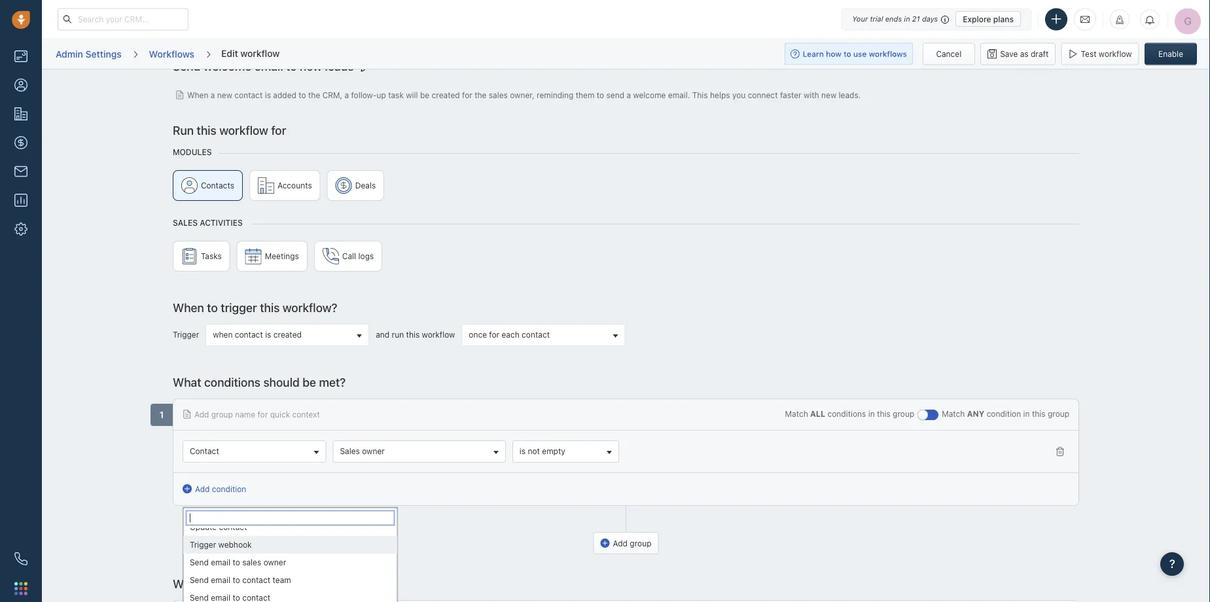 Task type: vqa. For each thing, say whether or not it's contained in the screenshot.
sales owner button
yes



Task type: describe. For each thing, give the bounding box(es) containing it.
faster
[[781, 90, 802, 99]]

admin settings link
[[55, 44, 122, 64]]

Search your CRM... text field
[[58, 8, 189, 30]]

trigger
[[221, 300, 257, 314]]

any
[[968, 409, 985, 418]]

is inside when contact is created button
[[265, 330, 271, 339]]

save as draft button
[[981, 43, 1057, 65]]

0 vertical spatial conditions
[[204, 375, 261, 389]]

sales for sales activities
[[173, 218, 198, 227]]

empty
[[542, 447, 566, 456]]

once for each contact
[[469, 330, 550, 339]]

explore
[[963, 14, 992, 24]]

group inside button
[[630, 539, 652, 548]]

your
[[853, 15, 869, 23]]

send
[[607, 90, 625, 99]]

deals button
[[327, 170, 385, 201]]

all
[[811, 409, 826, 418]]

email.
[[669, 90, 690, 99]]

owner inside option
[[264, 558, 286, 567]]

send for send welcome email to new leads
[[173, 59, 201, 73]]

2 horizontal spatial be
[[420, 90, 430, 99]]

2 horizontal spatial new
[[822, 90, 837, 99]]

connect
[[748, 90, 778, 99]]

match any condition in this group
[[943, 409, 1070, 418]]

sales owner button
[[333, 440, 506, 463]]

2 the from the left
[[475, 90, 487, 99]]

cancel button
[[923, 43, 976, 65]]

call logs button
[[314, 241, 383, 271]]

to up added
[[286, 59, 297, 73]]

send email to contact team
[[190, 576, 291, 585]]

add condition
[[195, 484, 246, 493]]

send for send email to sales owner
[[190, 558, 209, 567]]

call logs
[[342, 251, 374, 261]]

cancel
[[937, 49, 962, 59]]

test workflow
[[1082, 49, 1133, 59]]

meetings button
[[237, 241, 308, 271]]

be for executed?
[[286, 577, 299, 591]]

freshworks switcher image
[[14, 582, 28, 595]]

with
[[804, 90, 820, 99]]

send email to sales owner
[[190, 558, 286, 567]]

is not empty button
[[513, 440, 619, 463]]

once
[[469, 330, 487, 339]]

contact for send email to contact team
[[242, 576, 271, 585]]

update contact
[[190, 523, 247, 532]]

up
[[377, 90, 386, 99]]

0 vertical spatial is
[[265, 90, 271, 99]]

meetings
[[265, 251, 299, 261]]

1 a from the left
[[211, 90, 215, 99]]

to left trigger
[[207, 300, 218, 314]]

contact
[[190, 447, 219, 456]]

add group name for quick context
[[194, 410, 320, 419]]

contact for once for each contact
[[522, 330, 550, 339]]

in for ends
[[905, 15, 911, 23]]

webhook
[[218, 540, 252, 550]]

workflows
[[149, 48, 195, 59]]

enable
[[1159, 49, 1184, 59]]

accounts button
[[249, 170, 321, 201]]

plans
[[994, 14, 1014, 24]]

run
[[173, 123, 194, 137]]

group for modules
[[173, 170, 1080, 207]]

should for actions
[[247, 577, 283, 591]]

will
[[406, 90, 418, 99]]

to inside send email to sales owner option
[[233, 558, 240, 567]]

contact button
[[183, 440, 326, 463]]

your trial ends in 21 days
[[853, 15, 939, 23]]

what for what conditions should be met?
[[173, 375, 201, 389]]

when for when a new contact is added to the crm, a follow-up task will be created for the sales owner, reminding them to send a welcome email. this helps you connect faster with new leads.
[[187, 90, 209, 99]]

add for add group name for quick context
[[194, 410, 209, 419]]

trigger webhook option
[[183, 536, 398, 554]]

email for contact
[[211, 576, 231, 585]]

contacts
[[201, 181, 234, 190]]

sales inside send email to sales owner option
[[242, 558, 261, 567]]

logs
[[359, 251, 374, 261]]

to inside send email to contact team option
[[233, 576, 240, 585]]

trigger for trigger webhook
[[190, 540, 216, 550]]

test
[[1082, 49, 1097, 59]]

workflow inside test workflow button
[[1099, 49, 1133, 59]]

contact for when a new contact is added to the crm, a follow-up task will be created for the sales owner, reminding them to send a welcome email. this helps you connect faster with new leads.
[[235, 90, 263, 99]]

run this workflow for
[[173, 123, 286, 137]]

edit workflow
[[221, 48, 280, 58]]

workflows link
[[148, 44, 195, 64]]

name
[[235, 410, 256, 419]]

follow-
[[351, 90, 377, 99]]

send for send email to contact team
[[190, 576, 209, 585]]

in for conditions
[[869, 409, 875, 418]]

save
[[1001, 49, 1019, 59]]

add group button
[[594, 532, 659, 554]]

contact up webhook
[[219, 523, 247, 532]]

test workflow button
[[1062, 43, 1140, 65]]

match all conditions in this group
[[786, 409, 915, 418]]

leads
[[325, 59, 354, 73]]

1 horizontal spatial condition
[[987, 409, 1022, 418]]

when for when to trigger this workflow?
[[173, 300, 204, 314]]

sales owner
[[340, 447, 385, 456]]

phone image
[[14, 553, 28, 566]]

for inside button
[[489, 330, 500, 339]]

for down added
[[271, 123, 286, 137]]

accounts
[[278, 181, 312, 190]]

workflow left once
[[422, 330, 455, 339]]

executed?
[[302, 577, 358, 591]]

is inside "is not empty" button
[[520, 447, 526, 456]]

send email to sales owner option
[[183, 554, 398, 572]]

edit
[[221, 48, 238, 58]]

enable button
[[1145, 43, 1198, 65]]

added
[[273, 90, 297, 99]]

1 horizontal spatial sales
[[489, 90, 508, 99]]

actions
[[204, 577, 244, 591]]

in for condition
[[1024, 409, 1031, 418]]

list box containing update contact
[[183, 519, 398, 603]]

admin settings
[[56, 48, 122, 59]]

sales for sales owner
[[340, 447, 360, 456]]

workflow up send welcome email to new leads
[[241, 48, 280, 58]]



Task type: locate. For each thing, give the bounding box(es) containing it.
send welcome email to new leads
[[173, 59, 354, 73]]

0 vertical spatial welcome
[[203, 59, 252, 73]]

None search field
[[186, 511, 395, 526]]

1 vertical spatial when
[[173, 300, 204, 314]]

run
[[392, 330, 404, 339]]

match left all
[[786, 409, 809, 418]]

conditions
[[204, 375, 261, 389], [828, 409, 867, 418]]

a up run this workflow for
[[211, 90, 215, 99]]

0 horizontal spatial in
[[869, 409, 875, 418]]

0 vertical spatial should
[[264, 375, 300, 389]]

1 vertical spatial email
[[211, 558, 231, 567]]

match left any at the right of page
[[943, 409, 966, 418]]

1 horizontal spatial be
[[303, 375, 316, 389]]

1 horizontal spatial a
[[345, 90, 349, 99]]

0 horizontal spatial new
[[217, 90, 232, 99]]

contact down send welcome email to new leads
[[235, 90, 263, 99]]

when
[[213, 330, 233, 339]]

0 vertical spatial created
[[432, 90, 460, 99]]

1 vertical spatial trigger
[[190, 540, 216, 550]]

2 a from the left
[[345, 90, 349, 99]]

0 vertical spatial trigger
[[173, 330, 199, 339]]

1 the from the left
[[308, 90, 320, 99]]

add for add condition
[[195, 484, 210, 493]]

deals
[[355, 181, 376, 190]]

1 vertical spatial conditions
[[828, 409, 867, 418]]

new right with
[[822, 90, 837, 99]]

match for match all conditions in this group
[[786, 409, 809, 418]]

trigger
[[173, 330, 199, 339], [190, 540, 216, 550]]

2 vertical spatial be
[[286, 577, 299, 591]]

2 what from the top
[[173, 577, 201, 591]]

contact right when
[[235, 330, 263, 339]]

0 horizontal spatial created
[[274, 330, 302, 339]]

2 horizontal spatial a
[[627, 90, 631, 99]]

2 vertical spatial send
[[190, 576, 209, 585]]

0 horizontal spatial a
[[211, 90, 215, 99]]

1 group from the top
[[173, 170, 1080, 207]]

2 vertical spatial add
[[613, 539, 628, 548]]

welcome left email.
[[634, 90, 666, 99]]

0 vertical spatial group
[[173, 170, 1080, 207]]

email down edit workflow
[[255, 59, 283, 73]]

is
[[265, 90, 271, 99], [265, 330, 271, 339], [520, 447, 526, 456]]

sales inside button
[[340, 447, 360, 456]]

activities
[[200, 218, 243, 227]]

group containing contacts
[[173, 170, 1080, 207]]

trigger webhook
[[190, 540, 252, 550]]

0 horizontal spatial the
[[308, 90, 320, 99]]

them
[[576, 90, 595, 99]]

option
[[183, 589, 398, 603]]

the
[[308, 90, 320, 99], [475, 90, 487, 99]]

sales up send email to contact team
[[242, 558, 261, 567]]

for
[[462, 90, 473, 99], [271, 123, 286, 137], [489, 330, 500, 339], [258, 410, 268, 419]]

21
[[913, 15, 921, 23]]

0 vertical spatial send
[[173, 59, 201, 73]]

welcome
[[203, 59, 252, 73], [634, 90, 666, 99]]

contact left team
[[242, 576, 271, 585]]

the left crm, on the left top of the page
[[308, 90, 320, 99]]

should for conditions
[[264, 375, 300, 389]]

0 vertical spatial be
[[420, 90, 430, 99]]

email down trigger webhook
[[211, 558, 231, 567]]

1 horizontal spatial created
[[432, 90, 460, 99]]

be down send email to sales owner option
[[286, 577, 299, 591]]

to down send email to sales owner
[[233, 576, 240, 585]]

should up quick
[[264, 375, 300, 389]]

1 vertical spatial is
[[265, 330, 271, 339]]

save as draft
[[1001, 49, 1049, 59]]

trigger down update
[[190, 540, 216, 550]]

1 vertical spatial send
[[190, 558, 209, 567]]

1 vertical spatial should
[[247, 577, 283, 591]]

team
[[273, 576, 291, 585]]

1 vertical spatial condition
[[212, 484, 246, 493]]

1 vertical spatial be
[[303, 375, 316, 389]]

crm,
[[323, 90, 343, 99]]

in
[[905, 15, 911, 23], [869, 409, 875, 418], [1024, 409, 1031, 418]]

1 horizontal spatial conditions
[[828, 409, 867, 418]]

in right all
[[869, 409, 875, 418]]

email image
[[1081, 14, 1090, 25]]

modules
[[173, 147, 212, 157]]

1 vertical spatial welcome
[[634, 90, 666, 99]]

be for met?
[[303, 375, 316, 389]]

0 horizontal spatial be
[[286, 577, 299, 591]]

sales
[[173, 218, 198, 227], [340, 447, 360, 456]]

sales left owner,
[[489, 90, 508, 99]]

when a new contact is added to the crm, a follow-up task will be created for the sales owner, reminding them to send a welcome email. this helps you connect faster with new leads.
[[187, 90, 861, 99]]

phone element
[[8, 546, 34, 572]]

trigger for trigger
[[173, 330, 199, 339]]

email for sales
[[211, 558, 231, 567]]

1 horizontal spatial welcome
[[634, 90, 666, 99]]

the left owner,
[[475, 90, 487, 99]]

what
[[173, 375, 201, 389], [173, 577, 201, 591]]

quick
[[270, 410, 290, 419]]

should
[[264, 375, 300, 389], [247, 577, 283, 591]]

0 vertical spatial owner
[[362, 447, 385, 456]]

add condition link
[[183, 483, 246, 495]]

as
[[1021, 49, 1029, 59]]

2 group from the top
[[173, 241, 1080, 278]]

explore plans
[[963, 14, 1014, 24]]

condition
[[987, 409, 1022, 418], [212, 484, 246, 493]]

0 horizontal spatial welcome
[[203, 59, 252, 73]]

is down when to trigger this workflow?
[[265, 330, 271, 339]]

0 horizontal spatial conditions
[[204, 375, 261, 389]]

add
[[194, 410, 209, 419], [195, 484, 210, 493], [613, 539, 628, 548]]

tasks button
[[173, 241, 230, 271]]

is left not
[[520, 447, 526, 456]]

add inside button
[[613, 539, 628, 548]]

0 vertical spatial condition
[[987, 409, 1022, 418]]

0 horizontal spatial condition
[[212, 484, 246, 493]]

to right added
[[299, 90, 306, 99]]

2 horizontal spatial in
[[1024, 409, 1031, 418]]

add for add group
[[613, 539, 628, 548]]

1 vertical spatial add
[[195, 484, 210, 493]]

admin
[[56, 48, 83, 59]]

welcome down edit at the top left
[[203, 59, 252, 73]]

0 horizontal spatial owner
[[264, 558, 286, 567]]

1 vertical spatial what
[[173, 577, 201, 591]]

condition up update contact
[[212, 484, 246, 493]]

ends
[[886, 15, 903, 23]]

new up run this workflow for
[[217, 90, 232, 99]]

not
[[528, 447, 540, 456]]

explore plans link
[[956, 11, 1022, 27]]

for left each
[[489, 330, 500, 339]]

0 horizontal spatial sales
[[242, 558, 261, 567]]

send
[[173, 59, 201, 73], [190, 558, 209, 567], [190, 576, 209, 585]]

0 vertical spatial add
[[194, 410, 209, 419]]

trigger left when
[[173, 330, 199, 339]]

when contact is created
[[213, 330, 302, 339]]

you
[[733, 90, 746, 99]]

1 vertical spatial sales
[[340, 447, 360, 456]]

group containing tasks
[[173, 241, 1080, 278]]

what for what actions should be executed?
[[173, 577, 201, 591]]

1 vertical spatial created
[[274, 330, 302, 339]]

update contact option
[[183, 519, 398, 536]]

task
[[388, 90, 404, 99]]

contact right each
[[522, 330, 550, 339]]

1 horizontal spatial sales
[[340, 447, 360, 456]]

1 horizontal spatial the
[[475, 90, 487, 99]]

1 horizontal spatial match
[[943, 409, 966, 418]]

1 horizontal spatial new
[[300, 59, 322, 73]]

be
[[420, 90, 430, 99], [303, 375, 316, 389], [286, 577, 299, 591]]

created
[[432, 90, 460, 99], [274, 330, 302, 339]]

call
[[342, 251, 356, 261]]

list box
[[183, 519, 398, 603]]

created right will
[[432, 90, 460, 99]]

is not empty
[[520, 447, 566, 456]]

sales activities
[[173, 218, 243, 227]]

once for each contact button
[[462, 324, 626, 346]]

1 match from the left
[[786, 409, 809, 418]]

created inside button
[[274, 330, 302, 339]]

condition right any at the right of page
[[987, 409, 1022, 418]]

when contact is created button
[[206, 324, 370, 346]]

email down send email to sales owner
[[211, 576, 231, 585]]

to
[[286, 59, 297, 73], [299, 90, 306, 99], [597, 90, 605, 99], [207, 300, 218, 314], [233, 558, 240, 567], [233, 576, 240, 585]]

and
[[376, 330, 390, 339]]

for left quick
[[258, 410, 268, 419]]

be left met?
[[303, 375, 316, 389]]

what actions should be executed?
[[173, 577, 358, 591]]

what conditions should be met?
[[173, 375, 346, 389]]

1 horizontal spatial owner
[[362, 447, 385, 456]]

should down send email to sales owner option
[[247, 577, 283, 591]]

2 vertical spatial is
[[520, 447, 526, 456]]

when left trigger
[[173, 300, 204, 314]]

trigger inside option
[[190, 540, 216, 550]]

workflow right test
[[1099, 49, 1133, 59]]

leads.
[[839, 90, 861, 99]]

each
[[502, 330, 520, 339]]

0 vertical spatial email
[[255, 59, 283, 73]]

days
[[923, 15, 939, 23]]

a right crm, on the left top of the page
[[345, 90, 349, 99]]

update
[[190, 523, 217, 532]]

owner,
[[510, 90, 535, 99]]

conditions right all
[[828, 409, 867, 418]]

in right any at the right of page
[[1024, 409, 1031, 418]]

group
[[173, 170, 1080, 207], [173, 241, 1080, 278]]

0 horizontal spatial sales
[[173, 218, 198, 227]]

when to trigger this workflow?
[[173, 300, 338, 314]]

context
[[292, 410, 320, 419]]

in left 21
[[905, 15, 911, 23]]

3 a from the left
[[627, 90, 631, 99]]

contacts button
[[173, 170, 243, 201]]

0 vertical spatial sales
[[173, 218, 198, 227]]

1 vertical spatial owner
[[264, 558, 286, 567]]

reminding
[[537, 90, 574, 99]]

this
[[693, 90, 708, 99]]

new left leads
[[300, 59, 322, 73]]

be right will
[[420, 90, 430, 99]]

match for match any condition in this group
[[943, 409, 966, 418]]

when
[[187, 90, 209, 99], [173, 300, 204, 314]]

add group
[[613, 539, 652, 548]]

conditions up name
[[204, 375, 261, 389]]

when up run
[[187, 90, 209, 99]]

1 vertical spatial sales
[[242, 558, 261, 567]]

and run this workflow
[[376, 330, 455, 339]]

helps
[[711, 90, 731, 99]]

to down webhook
[[233, 558, 240, 567]]

workflow right run
[[219, 123, 268, 137]]

group for sales activities
[[173, 241, 1080, 278]]

owner
[[362, 447, 385, 456], [264, 558, 286, 567]]

settings
[[86, 48, 122, 59]]

email
[[255, 59, 283, 73], [211, 558, 231, 567], [211, 576, 231, 585]]

send email to contact team option
[[183, 572, 398, 589]]

0 horizontal spatial match
[[786, 409, 809, 418]]

2 vertical spatial email
[[211, 576, 231, 585]]

owner inside button
[[362, 447, 385, 456]]

met?
[[319, 375, 346, 389]]

a right send
[[627, 90, 631, 99]]

1 vertical spatial group
[[173, 241, 1080, 278]]

for left owner,
[[462, 90, 473, 99]]

created down workflow?
[[274, 330, 302, 339]]

1 horizontal spatial in
[[905, 15, 911, 23]]

is left added
[[265, 90, 271, 99]]

0 vertical spatial what
[[173, 375, 201, 389]]

0 vertical spatial sales
[[489, 90, 508, 99]]

0 vertical spatial when
[[187, 90, 209, 99]]

to left send
[[597, 90, 605, 99]]

1 what from the top
[[173, 375, 201, 389]]

2 match from the left
[[943, 409, 966, 418]]



